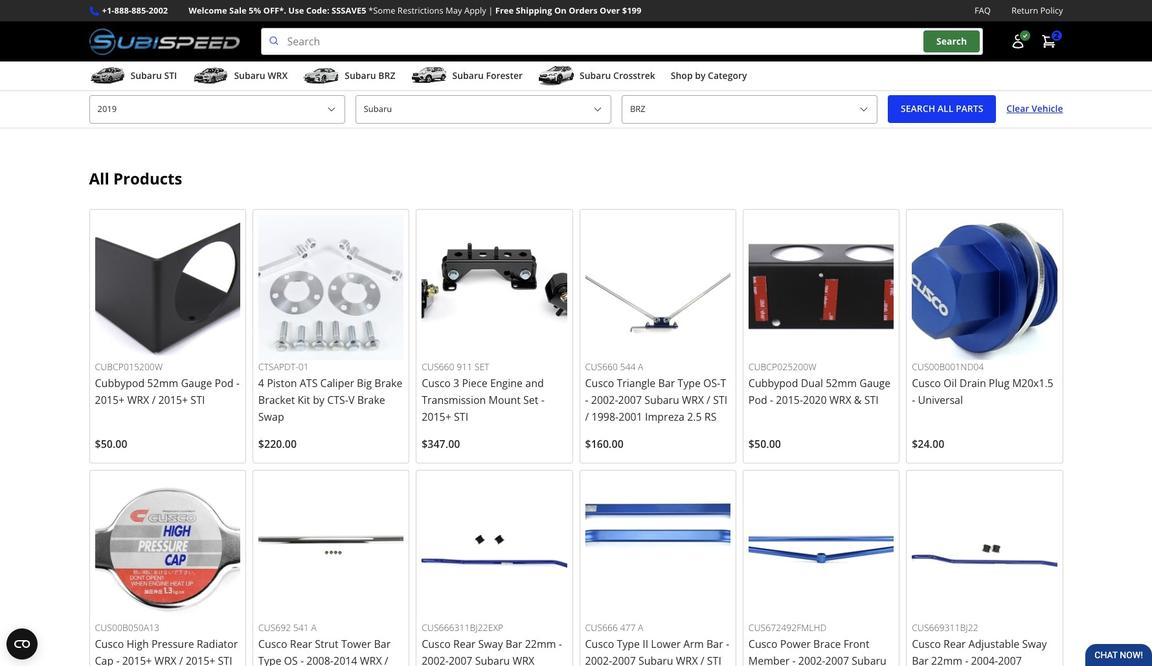 Task type: locate. For each thing, give the bounding box(es) containing it.
cus00b001nd04
[[913, 361, 985, 373]]

cus660 for triangle
[[586, 361, 618, 373]]

- inside the cus00b001nd04 cusco oil drain plug m20x1.5 - universal
[[913, 393, 916, 407]]

0 horizontal spatial 22mm
[[525, 638, 556, 652]]

gauge up &
[[860, 376, 891, 391]]

/ inside cus00b050a13 cusco high pressure radiator cap - 2015+ wrx  / 2015+ sti
[[179, 654, 183, 667]]

2007 down 'brace'
[[826, 654, 850, 667]]

0 horizontal spatial pod
[[215, 376, 234, 391]]

by
[[696, 69, 706, 82], [313, 393, 325, 407]]

by right kit
[[313, 393, 325, 407]]

2 button
[[1035, 29, 1064, 55]]

477
[[621, 622, 636, 634]]

cus00b 050 a13 cusco high pressure radiator cap - 2015+ wrx  / 2015+ sti, image
[[95, 476, 240, 621]]

brace
[[814, 638, 842, 652]]

a for type
[[638, 622, 644, 634]]

1 vertical spatial pod
[[749, 393, 768, 407]]

swap
[[258, 410, 284, 424]]

cus660 inside cus660 544 a cusco triangle bar type os-t - 2002-2007 subaru wrx / sti / 1998-2001 impreza 2.5 rs
[[586, 361, 618, 373]]

select year image
[[326, 104, 337, 115]]

a right the 477
[[638, 622, 644, 634]]

subaru left forester at the left top of page
[[453, 69, 484, 82]]

wrx inside cubcp015200w cubbypod 52mm gauge pod - 2015+ wrx / 2015+ sti
[[127, 393, 149, 407]]

2 52mm from the left
[[826, 376, 857, 391]]

cus692 541 a cusco rear strut tower bar type os - 2014+ forester, image
[[258, 476, 404, 621]]

wrx inside cus666311bj22exp cusco rear sway bar 22mm - 2002-2007 subaru wrx
[[513, 654, 535, 667]]

22mm inside cus669311bj22 cusco rear adjustable sway bar 22mm - 2004-200
[[932, 654, 963, 667]]

adjustable
[[969, 638, 1020, 652]]

picture of 4 piston ats caliper big brake bracket kit by cts-v brake swap image
[[258, 215, 404, 360]]

1 cus660 from the left
[[586, 361, 618, 373]]

return
[[1012, 5, 1039, 16]]

a subaru forester thumbnail image image
[[411, 66, 447, 86]]

subaru down "subispeed logo" on the left top
[[131, 69, 162, 82]]

1 cubbypod from the left
[[95, 376, 145, 391]]

strut
[[315, 638, 339, 652]]

1 horizontal spatial cubbypod
[[749, 376, 799, 391]]

1 vertical spatial by
[[313, 393, 325, 407]]

1 vertical spatial 22mm
[[932, 654, 963, 667]]

52mm inside cubcp015200w cubbypod 52mm gauge pod - 2015+ wrx / 2015+ sti
[[147, 376, 178, 391]]

transmission
[[422, 393, 486, 407]]

cusco inside cus669311bj22 cusco rear adjustable sway bar 22mm - 2004-200
[[913, 638, 942, 652]]

type
[[678, 376, 701, 391], [617, 638, 640, 652], [258, 654, 282, 667]]

subaru down lower
[[639, 654, 674, 667]]

sway right the adjustable
[[1023, 638, 1048, 652]]

cusco down cus669311bj22
[[913, 638, 942, 652]]

2 cus660 from the left
[[422, 361, 455, 373]]

ctsapdt-
[[258, 361, 299, 373]]

0 vertical spatial pod
[[215, 376, 234, 391]]

2007 down cus666311bj22exp on the bottom of page
[[449, 654, 473, 667]]

0 vertical spatial by
[[696, 69, 706, 82]]

- inside cus660 544 a cusco triangle bar type os-t - 2002-2007 subaru wrx / sti / 1998-2001 impreza 2.5 rs
[[586, 393, 589, 407]]

1 sway from the left
[[479, 638, 503, 652]]

impreza
[[645, 410, 685, 424]]

*some
[[369, 5, 396, 16]]

all
[[89, 168, 109, 189]]

52mm up &
[[826, 376, 857, 391]]

sssave5
[[332, 5, 367, 16]]

v
[[349, 393, 355, 407]]

2 cubbypod from the left
[[749, 376, 799, 391]]

2002- inside cus666311bj22exp cusco rear sway bar 22mm - 2002-2007 subaru wrx
[[422, 654, 449, 667]]

cubbypod inside cubcp025200w cubbypod dual 52mm gauge pod - 2015-2020 wrx & sti
[[749, 376, 799, 391]]

+1-888-885-2002
[[102, 5, 168, 16]]

2 $50.00 from the left
[[749, 437, 782, 451]]

sti inside cubcp025200w cubbypod dual 52mm gauge pod - 2015-2020 wrx & sti
[[865, 393, 879, 407]]

cus00b 001 nd04 cusco oil drain plug m20x1.5 - 2015+ sti, image
[[913, 215, 1058, 360]]

2015+
[[95, 393, 125, 407], [158, 393, 188, 407], [422, 410, 452, 424], [122, 654, 152, 667], [186, 654, 215, 667]]

2002- down cus666311bj22exp on the bottom of page
[[422, 654, 449, 667]]

- inside cus660 911 set cusco 3 piece engine and transmission mount set - 2015+ sti
[[542, 393, 545, 407]]

/ down cubcp015200w
[[152, 393, 156, 407]]

rear inside cus669311bj22 cusco rear adjustable sway bar 22mm - 2004-200
[[944, 638, 967, 652]]

brake down big
[[358, 393, 385, 407]]

/ up rs
[[707, 393, 711, 407]]

0 vertical spatial type
[[678, 376, 701, 391]]

type left os at the bottom of page
[[258, 654, 282, 667]]

/ down arm
[[701, 654, 705, 667]]

dual
[[801, 376, 824, 391]]

orders
[[569, 5, 598, 16]]

button image
[[1011, 34, 1026, 49]]

2007
[[619, 393, 642, 407], [613, 654, 636, 667], [826, 654, 850, 667], [449, 654, 473, 667]]

shipping
[[516, 5, 552, 16]]

and
[[526, 376, 544, 391]]

2001
[[619, 410, 643, 424]]

cus666 477 a cusco type ii lower arm bar - subaru models inc. 2002-2007 wrx/sti, image
[[586, 476, 731, 621]]

1 horizontal spatial gauge
[[860, 376, 891, 391]]

sti inside "dropdown button"
[[164, 69, 177, 82]]

/ down pressure
[[179, 654, 183, 667]]

search all parts
[[901, 103, 984, 115]]

cusco down the cus666
[[586, 638, 615, 652]]

mount
[[489, 393, 521, 407]]

gauge left 4
[[181, 376, 212, 391]]

2 vertical spatial type
[[258, 654, 282, 667]]

cus660 left 544 at the bottom right of page
[[586, 361, 618, 373]]

cusco up 'member'
[[749, 638, 778, 652]]

a inside cus666 477 a cusco type ii lower arm bar - 2002-2007 subaru wrx / sti
[[638, 622, 644, 634]]

rs
[[705, 410, 717, 424]]

2007 up the 2001
[[619, 393, 642, 407]]

rear down cus669311bj22
[[944, 638, 967, 652]]

cusco down cus692
[[258, 638, 288, 652]]

cusco inside cus692 541 a cusco rear strut tower bar type os - 2008-2014 wrx
[[258, 638, 288, 652]]

cubcp025200w cubbypod dual 52mm gauge pod - 2015-2020 wrx & sti
[[749, 361, 891, 407]]

cusco
[[586, 376, 615, 391], [422, 376, 451, 391], [913, 376, 942, 391], [95, 638, 124, 652], [258, 638, 288, 652], [586, 638, 615, 652], [749, 638, 778, 652], [422, 638, 451, 652], [913, 638, 942, 652]]

1 horizontal spatial 52mm
[[826, 376, 857, 391]]

brake right big
[[375, 376, 403, 391]]

all
[[938, 103, 954, 115]]

bar
[[659, 376, 675, 391], [374, 638, 391, 652], [707, 638, 724, 652], [506, 638, 523, 652], [913, 654, 929, 667]]

set
[[524, 393, 539, 407]]

free
[[496, 5, 514, 16]]

0 horizontal spatial $50.00
[[95, 437, 127, 451]]

cubbypod down cubcp025200w
[[749, 376, 799, 391]]

cus660
[[586, 361, 618, 373], [422, 361, 455, 373]]

subaru up select make image
[[580, 69, 611, 82]]

cus660 544 a cusco triangle bar type os-t -, image
[[586, 215, 731, 360]]

ats
[[300, 376, 318, 391]]

subaru left brz
[[345, 69, 376, 82]]

cusco up universal
[[913, 376, 942, 391]]

a for triangle
[[638, 361, 644, 373]]

1 vertical spatial type
[[617, 638, 640, 652]]

0 horizontal spatial cubbypod
[[95, 376, 145, 391]]

faq link
[[975, 4, 991, 18]]

crosstrek
[[614, 69, 656, 82]]

- inside cus00b050a13 cusco high pressure radiator cap - 2015+ wrx  / 2015+ sti
[[116, 654, 120, 667]]

a inside cus660 544 a cusco triangle bar type os-t - 2002-2007 subaru wrx / sti / 1998-2001 impreza 2.5 rs
[[638, 361, 644, 373]]

pod left 4
[[215, 376, 234, 391]]

1 horizontal spatial rear
[[454, 638, 476, 652]]

rear down 541
[[290, 638, 312, 652]]

sti inside cus00b050a13 cusco high pressure radiator cap - 2015+ wrx  / 2015+ sti
[[218, 654, 232, 667]]

sale
[[229, 5, 247, 16]]

+1-
[[102, 5, 114, 16]]

0 horizontal spatial gauge
[[181, 376, 212, 391]]

cusco inside cus660 544 a cusco triangle bar type os-t - 2002-2007 subaru wrx / sti / 1998-2001 impreza 2.5 rs
[[586, 376, 615, 391]]

2007 inside cus660 544 a cusco triangle bar type os-t - 2002-2007 subaru wrx / sti / 1998-2001 impreza 2.5 rs
[[619, 393, 642, 407]]

cus672 492 fmlhd cusco power brace front member - subaru models (inc. 2002-2007 wrx/sti), image
[[749, 476, 894, 621]]

cusco down cus666311bj22exp on the bottom of page
[[422, 638, 451, 652]]

Select Model button
[[622, 95, 878, 123]]

subaru
[[131, 69, 162, 82], [234, 69, 266, 82], [345, 69, 376, 82], [453, 69, 484, 82], [580, 69, 611, 82], [645, 393, 680, 407], [639, 654, 674, 667], [475, 654, 510, 667]]

0 horizontal spatial rear
[[290, 638, 312, 652]]

a inside cus692 541 a cusco rear strut tower bar type os - 2008-2014 wrx
[[311, 622, 317, 634]]

1 horizontal spatial type
[[617, 638, 640, 652]]

os
[[284, 654, 298, 667]]

subaru inside dropdown button
[[234, 69, 266, 82]]

1 52mm from the left
[[147, 376, 178, 391]]

$347.00
[[422, 437, 460, 451]]

subaru wrx button
[[193, 64, 288, 90]]

cubbypod
[[95, 376, 145, 391], [749, 376, 799, 391]]

2007 down the 477
[[613, 654, 636, 667]]

faq
[[975, 5, 991, 16]]

subaru down cus666311bj22exp on the bottom of page
[[475, 654, 510, 667]]

bar inside cus660 544 a cusco triangle bar type os-t - 2002-2007 subaru wrx / sti / 1998-2001 impreza 2.5 rs
[[659, 376, 675, 391]]

search
[[901, 103, 936, 115]]

1 rear from the left
[[290, 638, 312, 652]]

shop by category button
[[671, 64, 748, 90]]

2002- inside cus666 477 a cusco type ii lower arm bar - 2002-2007 subaru wrx / sti
[[586, 654, 613, 667]]

/ inside cubcp015200w cubbypod 52mm gauge pod - 2015+ wrx / 2015+ sti
[[152, 393, 156, 407]]

subaru inside cus666 477 a cusco type ii lower arm bar - 2002-2007 subaru wrx / sti
[[639, 654, 674, 667]]

clear vehicle
[[1007, 103, 1064, 115]]

parts
[[956, 103, 984, 115]]

radiator
[[197, 638, 238, 652]]

2002- down 'brace'
[[799, 654, 826, 667]]

cusco inside cus666311bj22exp cusco rear sway bar 22mm - 2002-2007 subaru wrx
[[422, 638, 451, 652]]

by inside dropdown button
[[696, 69, 706, 82]]

0 vertical spatial 22mm
[[525, 638, 556, 652]]

front
[[844, 638, 870, 652]]

a subaru sti thumbnail image image
[[89, 66, 125, 86]]

1 horizontal spatial $50.00
[[749, 437, 782, 451]]

2 horizontal spatial rear
[[944, 638, 967, 652]]

2 sway from the left
[[1023, 638, 1048, 652]]

2 gauge from the left
[[860, 376, 891, 391]]

0 horizontal spatial cus660
[[422, 361, 455, 373]]

52mm inside cubcp025200w cubbypod dual 52mm gauge pod - 2015-2020 wrx & sti
[[826, 376, 857, 391]]

bar inside cus669311bj22 cusco rear adjustable sway bar 22mm - 2004-200
[[913, 654, 929, 667]]

0 vertical spatial brake
[[375, 376, 403, 391]]

cus672492fmlhd cusco power brace front member - 2002-2007 subar
[[749, 622, 887, 667]]

wrx inside cus692 541 a cusco rear strut tower bar type os - 2008-2014 wrx
[[360, 654, 382, 667]]

*some restrictions may apply | free shipping on orders over $199
[[369, 5, 642, 16]]

cusco left 3
[[422, 376, 451, 391]]

1 horizontal spatial 22mm
[[932, 654, 963, 667]]

pod inside cubcp025200w cubbypod dual 52mm gauge pod - 2015-2020 wrx & sti
[[749, 393, 768, 407]]

0 horizontal spatial type
[[258, 654, 282, 667]]

rear down cus666311bj22exp on the bottom of page
[[454, 638, 476, 652]]

cus660 544 a cusco triangle bar type os-t - 2002-2007 subaru wrx / sti / 1998-2001 impreza 2.5 rs
[[586, 361, 728, 424]]

/ inside cus666 477 a cusco type ii lower arm bar - 2002-2007 subaru wrx / sti
[[701, 654, 705, 667]]

cubbypod for -
[[749, 376, 799, 391]]

0 horizontal spatial sway
[[479, 638, 503, 652]]

sti inside cus666 477 a cusco type ii lower arm bar - 2002-2007 subaru wrx / sti
[[708, 654, 722, 667]]

3 rear from the left
[[944, 638, 967, 652]]

cusco inside cus672492fmlhd cusco power brace front member - 2002-2007 subar
[[749, 638, 778, 652]]

wrx
[[268, 69, 288, 82], [127, 393, 149, 407], [682, 393, 704, 407], [830, 393, 852, 407], [155, 654, 177, 667], [360, 654, 382, 667], [676, 654, 698, 667], [513, 654, 535, 667]]

cusco up cap
[[95, 638, 124, 652]]

search button
[[924, 31, 981, 52]]

rear inside cus692 541 a cusco rear strut tower bar type os - 2008-2014 wrx
[[290, 638, 312, 652]]

2002- up 1998-
[[592, 393, 619, 407]]

541
[[293, 622, 309, 634]]

1 horizontal spatial by
[[696, 69, 706, 82]]

3
[[454, 376, 460, 391]]

restrictions
[[398, 5, 444, 16]]

cusco up 1998-
[[586, 376, 615, 391]]

cusco inside cus666 477 a cusco type ii lower arm bar - 2002-2007 subaru wrx / sti
[[586, 638, 615, 652]]

cus666 477 a cusco type ii lower arm bar - 2002-2007 subaru wrx / sti
[[586, 622, 730, 667]]

a right 544 at the bottom right of page
[[638, 361, 644, 373]]

code:
[[306, 5, 330, 16]]

2 rear from the left
[[454, 638, 476, 652]]

cubbypod down cubcp015200w
[[95, 376, 145, 391]]

-
[[236, 376, 240, 391], [586, 393, 589, 407], [771, 393, 774, 407], [542, 393, 545, 407], [913, 393, 916, 407], [726, 638, 730, 652], [559, 638, 562, 652], [116, 654, 120, 667], [301, 654, 304, 667], [793, 654, 796, 667], [966, 654, 969, 667]]

subaru right a subaru wrx thumbnail image at the left top of page
[[234, 69, 266, 82]]

1 horizontal spatial pod
[[749, 393, 768, 407]]

cus660 up 3
[[422, 361, 455, 373]]

cubbypod inside cubcp015200w cubbypod 52mm gauge pod - 2015+ wrx / 2015+ sti
[[95, 376, 145, 391]]

885-
[[132, 5, 149, 16]]

0 horizontal spatial by
[[313, 393, 325, 407]]

1 $50.00 from the left
[[95, 437, 127, 451]]

2015-
[[777, 393, 804, 407]]

1 horizontal spatial sway
[[1023, 638, 1048, 652]]

0 horizontal spatial 52mm
[[147, 376, 178, 391]]

cus00b001nd04 cusco oil drain plug m20x1.5 - universal
[[913, 361, 1054, 407]]

1 gauge from the left
[[181, 376, 212, 391]]

subaru up impreza
[[645, 393, 680, 407]]

cubcp015200w
[[95, 361, 163, 373]]

by right shop
[[696, 69, 706, 82]]

type down the 477
[[617, 638, 640, 652]]

1 horizontal spatial cus660
[[586, 361, 618, 373]]

sti inside cus660 544 a cusco triangle bar type os-t - 2002-2007 subaru wrx / sti / 1998-2001 impreza 2.5 rs
[[714, 393, 728, 407]]

cus660 inside cus660 911 set cusco 3 piece engine and transmission mount set - 2015+ sti
[[422, 361, 455, 373]]

type left the os-
[[678, 376, 701, 391]]

2.5
[[688, 410, 702, 424]]

high
[[127, 638, 149, 652]]

$24.00
[[913, 437, 945, 451]]

52mm down cubcp015200w
[[147, 376, 178, 391]]

cubcp015200w cubbypod 52mm gauge pod - 2015+ wrx / 2015+ sti, image
[[95, 215, 240, 360]]

wrx inside cubcp025200w cubbypod dual 52mm gauge pod - 2015-2020 wrx & sti
[[830, 393, 852, 407]]

rear inside cus666311bj22exp cusco rear sway bar 22mm - 2002-2007 subaru wrx
[[454, 638, 476, 652]]

cubcp025200w 15-20 wrx & sti cubbypod dual 52mm gauge pod, image
[[749, 215, 894, 360]]

2002- down the cus666
[[586, 654, 613, 667]]

sway down cus666311bj22exp on the bottom of page
[[479, 638, 503, 652]]

cus692
[[258, 622, 291, 634]]

pod
[[215, 376, 234, 391], [749, 393, 768, 407]]

a right 541
[[311, 622, 317, 634]]

pod left 2015-
[[749, 393, 768, 407]]

2014
[[334, 654, 357, 667]]

a
[[638, 361, 644, 373], [311, 622, 317, 634], [638, 622, 644, 634]]

2 horizontal spatial type
[[678, 376, 701, 391]]

pressure
[[152, 638, 194, 652]]



Task type: describe. For each thing, give the bounding box(es) containing it.
subaru inside "dropdown button"
[[131, 69, 162, 82]]

category
[[708, 69, 748, 82]]

- inside cus672492fmlhd cusco power brace front member - 2002-2007 subar
[[793, 654, 796, 667]]

rear for cusco rear adjustable sway bar 22mm - 2004-200
[[944, 638, 967, 652]]

- inside cus692 541 a cusco rear strut tower bar type os - 2008-2014 wrx
[[301, 654, 304, 667]]

$50.00 for 2015+
[[95, 437, 127, 451]]

cus660 for 3
[[422, 361, 455, 373]]

bracket
[[258, 393, 295, 407]]

2007 inside cus666311bj22exp cusco rear sway bar 22mm - 2002-2007 subaru wrx
[[449, 654, 473, 667]]

- inside cubcp015200w cubbypod 52mm gauge pod - 2015+ wrx / 2015+ sti
[[236, 376, 240, 391]]

cus669 311 bj22 cusco rear adjustable sway bar 22mm - 2004-2007 subaru sti, image
[[913, 476, 1058, 621]]

arm
[[684, 638, 704, 652]]

subaru forester button
[[411, 64, 523, 90]]

2002- inside cus672492fmlhd cusco power brace front member - 2002-2007 subar
[[799, 654, 826, 667]]

cus692 541 a cusco rear strut tower bar type os - 2008-2014 wrx 
[[258, 622, 391, 667]]

cus666311bj22exp
[[422, 622, 504, 634]]

a subaru wrx thumbnail image image
[[193, 66, 229, 86]]

cap
[[95, 654, 114, 667]]

cus660 911 set cusco 3 piece engine and transmission mount set - 2015+ sti
[[422, 361, 545, 424]]

cts-
[[327, 393, 349, 407]]

2015+ inside cus660 911 set cusco 3 piece engine and transmission mount set - 2015+ sti
[[422, 410, 452, 424]]

cusco inside the cus00b001nd04 cusco oil drain plug m20x1.5 - universal
[[913, 376, 942, 391]]

cus666 311 bj22exp cusco rear sway bar 22mm - 2002-2007 subaru wrx, image
[[422, 476, 567, 621]]

- inside cubcp025200w cubbypod dual 52mm gauge pod - 2015-2020 wrx & sti
[[771, 393, 774, 407]]

2004-
[[972, 654, 999, 667]]

|
[[489, 5, 493, 16]]

type inside cus660 544 a cusco triangle bar type os-t - 2002-2007 subaru wrx / sti / 1998-2001 impreza 2.5 rs
[[678, 376, 701, 391]]

bar inside cus666 477 a cusco type ii lower arm bar - 2002-2007 subaru wrx / sti
[[707, 638, 724, 652]]

cubcp015200w cubbypod 52mm gauge pod - 2015+ wrx / 2015+ sti
[[95, 361, 240, 407]]

cusco inside cus00b050a13 cusco high pressure radiator cap - 2015+ wrx  / 2015+ sti
[[95, 638, 124, 652]]

22mm inside cus666311bj22exp cusco rear sway bar 22mm - 2002-2007 subaru wrx
[[525, 638, 556, 652]]

a for rear
[[311, 622, 317, 634]]

subaru sti
[[131, 69, 177, 82]]

gauge inside cubcp025200w cubbypod dual 52mm gauge pod - 2015-2020 wrx & sti
[[860, 376, 891, 391]]

policy
[[1041, 5, 1064, 16]]

plug
[[989, 376, 1010, 391]]

+1-888-885-2002 link
[[102, 4, 168, 18]]

911
[[457, 361, 473, 373]]

a subaru crosstrek thumbnail image image
[[539, 66, 575, 86]]

bar inside cus666311bj22exp cusco rear sway bar 22mm - 2002-2007 subaru wrx
[[506, 638, 523, 652]]

pod inside cubcp015200w cubbypod 52mm gauge pod - 2015+ wrx / 2015+ sti
[[215, 376, 234, 391]]

bar inside cus692 541 a cusco rear strut tower bar type os - 2008-2014 wrx
[[374, 638, 391, 652]]

1 vertical spatial brake
[[358, 393, 385, 407]]

$50.00 for -
[[749, 437, 782, 451]]

sti inside cus660 911 set cusco 3 piece engine and transmission mount set - 2015+ sti
[[454, 410, 469, 424]]

sway inside cus666311bj22exp cusco rear sway bar 22mm - 2002-2007 subaru wrx
[[479, 638, 503, 652]]

- inside cus666 477 a cusco type ii lower arm bar - 2002-2007 subaru wrx / sti
[[726, 638, 730, 652]]

cubcp025200w
[[749, 361, 817, 373]]

1998-
[[592, 410, 619, 424]]

piece
[[462, 376, 488, 391]]

wrx inside dropdown button
[[268, 69, 288, 82]]

may
[[446, 5, 462, 16]]

sway inside cus669311bj22 cusco rear adjustable sway bar 22mm - 2004-200
[[1023, 638, 1048, 652]]

vehicle
[[1032, 103, 1064, 115]]

search input field
[[261, 28, 983, 55]]

subaru inside dropdown button
[[453, 69, 484, 82]]

os-
[[704, 376, 721, 391]]

search all parts button
[[889, 96, 997, 123]]

gauge inside cubcp015200w cubbypod 52mm gauge pod - 2015+ wrx / 2015+ sti
[[181, 376, 212, 391]]

open widget image
[[6, 629, 38, 660]]

oil
[[944, 376, 958, 391]]

subaru sti button
[[89, 64, 177, 90]]

cus666
[[586, 622, 618, 634]]

forester
[[486, 69, 523, 82]]

m20x1.5
[[1013, 376, 1054, 391]]

sti inside cubcp015200w cubbypod 52mm gauge pod - 2015+ wrx / 2015+ sti
[[191, 393, 205, 407]]

t
[[721, 376, 727, 391]]

select make image
[[593, 104, 603, 115]]

kit
[[298, 393, 310, 407]]

apply
[[465, 5, 487, 16]]

Select Year button
[[89, 95, 345, 123]]

over
[[600, 5, 620, 16]]

subispeed logo image
[[89, 28, 240, 55]]

subaru inside "dropdown button"
[[580, 69, 611, 82]]

- inside cus669311bj22 cusco rear adjustable sway bar 22mm - 2004-200
[[966, 654, 969, 667]]

subaru inside dropdown button
[[345, 69, 376, 82]]

2007 inside cus672492fmlhd cusco power brace front member - 2002-2007 subar
[[826, 654, 850, 667]]

subaru brz button
[[303, 64, 396, 90]]

welcome sale 5% off*. use code: sssave5
[[189, 5, 367, 16]]

2002
[[149, 5, 168, 16]]

cubbypod for 2015+
[[95, 376, 145, 391]]

subaru wrx
[[234, 69, 288, 82]]

wrx inside cus666 477 a cusco type ii lower arm bar - 2002-2007 subaru wrx / sti
[[676, 654, 698, 667]]

cusco inside cus660 911 set cusco 3 piece engine and transmission mount set - 2015+ sti
[[422, 376, 451, 391]]

return policy
[[1012, 5, 1064, 16]]

shop by category
[[671, 69, 748, 82]]

drain
[[960, 376, 987, 391]]

type inside cus692 541 a cusco rear strut tower bar type os - 2008-2014 wrx
[[258, 654, 282, 667]]

2008-
[[307, 654, 334, 667]]

select model image
[[859, 104, 870, 115]]

/ left 1998-
[[586, 410, 589, 424]]

big
[[357, 376, 372, 391]]

subaru crosstrek
[[580, 69, 656, 82]]

subaru crosstrek button
[[539, 64, 656, 90]]

on
[[555, 5, 567, 16]]

cus672492fmlhd
[[749, 622, 827, 634]]

set
[[475, 361, 490, 373]]

wrx inside cus00b050a13 cusco high pressure radiator cap - 2015+ wrx  / 2015+ sti
[[155, 654, 177, 667]]

- inside cus666311bj22exp cusco rear sway bar 22mm - 2002-2007 subaru wrx
[[559, 638, 562, 652]]

subaru inside cus666311bj22exp cusco rear sway bar 22mm - 2002-2007 subaru wrx
[[475, 654, 510, 667]]

&
[[855, 393, 862, 407]]

cus00b050a13
[[95, 622, 159, 634]]

888-
[[114, 5, 132, 16]]

ii
[[643, 638, 649, 652]]

2007 inside cus666 477 a cusco type ii lower arm bar - 2002-2007 subaru wrx / sti
[[613, 654, 636, 667]]

2
[[1055, 29, 1060, 42]]

cus669311bj22 cusco rear adjustable sway bar 22mm - 2004-200
[[913, 622, 1048, 667]]

universal
[[919, 393, 964, 407]]

2020
[[804, 393, 827, 407]]

member
[[749, 654, 790, 667]]

all products
[[89, 168, 182, 189]]

2002- inside cus660 544 a cusco triangle bar type os-t - 2002-2007 subaru wrx / sti / 1998-2001 impreza 2.5 rs
[[592, 393, 619, 407]]

a subaru brz thumbnail image image
[[303, 66, 340, 86]]

cus660 911 set cusco 3 piece engine and transmission mount set - 2015+ sti, image
[[422, 215, 567, 360]]

clear
[[1007, 103, 1030, 115]]

piston
[[267, 376, 297, 391]]

search
[[937, 35, 968, 48]]

subaru inside cus660 544 a cusco triangle bar type os-t - 2002-2007 subaru wrx / sti / 1998-2001 impreza 2.5 rs
[[645, 393, 680, 407]]

return policy link
[[1012, 4, 1064, 18]]

by inside ctsapdt-01 4 piston ats caliper big brake bracket kit by cts-v brake swap
[[313, 393, 325, 407]]

$220.00
[[258, 437, 297, 451]]

$160.00
[[586, 437, 624, 451]]

5%
[[249, 5, 261, 16]]

type inside cus666 477 a cusco type ii lower arm bar - 2002-2007 subaru wrx / sti
[[617, 638, 640, 652]]

cus00b050a13 cusco high pressure radiator cap - 2015+ wrx  / 2015+ sti
[[95, 622, 238, 667]]

lower
[[651, 638, 681, 652]]

Select Make button
[[356, 95, 612, 123]]

rear for cusco rear sway bar 22mm - 2002-2007 subaru wrx
[[454, 638, 476, 652]]

wrx inside cus660 544 a cusco triangle bar type os-t - 2002-2007 subaru wrx / sti / 1998-2001 impreza 2.5 rs
[[682, 393, 704, 407]]



Task type: vqa. For each thing, say whether or not it's contained in the screenshot.


